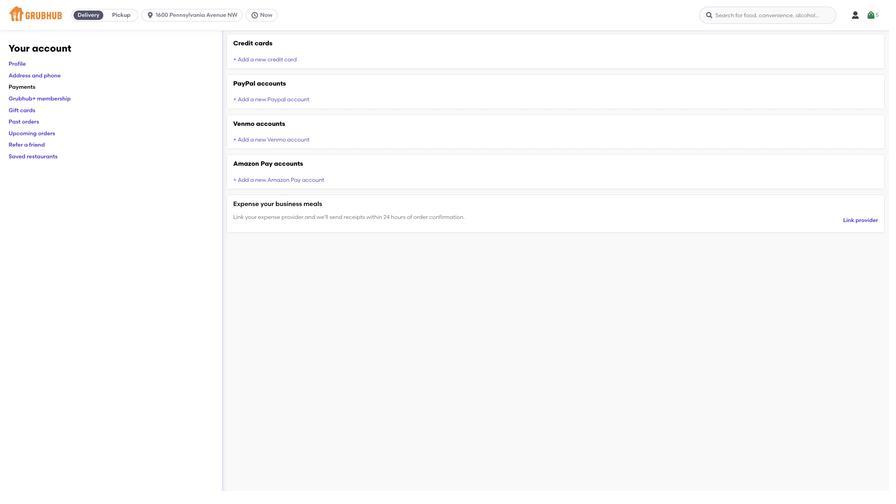 Task type: vqa. For each thing, say whether or not it's contained in the screenshot.
the right 4.8
no



Task type: describe. For each thing, give the bounding box(es) containing it.
saved restaurants
[[9, 153, 58, 160]]

+ add a new credit card
[[233, 56, 297, 63]]

a right "refer"
[[24, 142, 28, 149]]

card
[[284, 56, 297, 63]]

new for venmo
[[255, 137, 266, 143]]

cards for gift cards
[[20, 107, 35, 114]]

hours
[[391, 214, 406, 221]]

a for amazon
[[250, 177, 254, 184]]

24
[[384, 214, 390, 221]]

link provider button
[[844, 214, 879, 228]]

delivery
[[78, 12, 99, 18]]

expense
[[233, 201, 259, 208]]

1 horizontal spatial svg image
[[851, 11, 861, 20]]

membership
[[37, 96, 71, 102]]

accounts for paypal accounts
[[257, 80, 286, 87]]

grubhub+
[[9, 96, 36, 102]]

payments link
[[9, 84, 35, 91]]

account up phone
[[32, 43, 71, 54]]

your for link
[[245, 214, 257, 221]]

your for expense
[[261, 201, 274, 208]]

add for credit
[[238, 56, 249, 63]]

saved restaurants link
[[9, 153, 58, 160]]

expense
[[258, 214, 280, 221]]

pennsylvania
[[170, 12, 205, 18]]

address and phone link
[[9, 72, 61, 79]]

paypal
[[233, 80, 256, 87]]

credit
[[268, 56, 283, 63]]

nw
[[228, 12, 238, 18]]

0 horizontal spatial and
[[32, 72, 43, 79]]

5 button
[[867, 8, 879, 22]]

refer
[[9, 142, 23, 149]]

expense your business meals
[[233, 201, 322, 208]]

+ add a new paypal account
[[233, 96, 310, 103]]

delivery button
[[72, 9, 105, 22]]

account up 'amazon pay accounts'
[[287, 137, 310, 143]]

within
[[367, 214, 382, 221]]

+ for credit cards
[[233, 56, 237, 63]]

2 vertical spatial accounts
[[274, 160, 303, 168]]

+ add a new amazon pay account
[[233, 177, 324, 184]]

past orders
[[9, 119, 39, 125]]

gift cards link
[[9, 107, 35, 114]]

credit
[[233, 40, 253, 47]]

amazon pay accounts
[[233, 160, 303, 168]]

0 horizontal spatial link
[[233, 214, 244, 221]]

now button
[[246, 9, 281, 22]]

and inside link your expense provider and we'll send receipts within 24 hours of order confirmation. link provider
[[305, 214, 316, 221]]

1600
[[156, 12, 168, 18]]

new for credit
[[255, 56, 266, 63]]

orders for upcoming orders
[[38, 130, 55, 137]]

upcoming orders link
[[9, 130, 55, 137]]

past orders link
[[9, 119, 39, 125]]

main navigation navigation
[[0, 0, 890, 31]]

venmo accounts
[[233, 120, 285, 128]]

gift
[[9, 107, 19, 114]]

0 horizontal spatial pay
[[261, 160, 273, 168]]

restaurants
[[27, 153, 58, 160]]

+ add a new venmo account
[[233, 137, 310, 143]]

svg image for now
[[251, 11, 259, 19]]

of
[[407, 214, 412, 221]]

avenue
[[206, 12, 226, 18]]

link your expense provider and we'll send receipts within 24 hours of order confirmation. link provider
[[233, 214, 879, 224]]

1 vertical spatial amazon
[[268, 177, 290, 184]]

cards for credit cards
[[255, 40, 273, 47]]

phone
[[44, 72, 61, 79]]

0 horizontal spatial svg image
[[706, 11, 714, 19]]



Task type: locate. For each thing, give the bounding box(es) containing it.
0 vertical spatial pay
[[261, 160, 273, 168]]

amazon down + add a new venmo account on the left
[[233, 160, 259, 168]]

3 + from the top
[[233, 137, 237, 143]]

business
[[276, 201, 302, 208]]

4 add from the top
[[238, 177, 249, 184]]

3 add from the top
[[238, 137, 249, 143]]

1 add from the top
[[238, 56, 249, 63]]

address
[[9, 72, 31, 79]]

and left we'll
[[305, 214, 316, 221]]

0 horizontal spatial provider
[[282, 214, 304, 221]]

add up expense
[[238, 177, 249, 184]]

+ add a new venmo account link
[[233, 137, 310, 143]]

orders up upcoming orders
[[22, 119, 39, 125]]

new for amazon
[[255, 177, 266, 184]]

add down paypal
[[238, 96, 249, 103]]

address and phone
[[9, 72, 61, 79]]

profile
[[9, 61, 26, 67]]

your
[[9, 43, 30, 54]]

1600 pennsylvania avenue nw
[[156, 12, 238, 18]]

receipts
[[344, 214, 365, 221]]

0 vertical spatial venmo
[[233, 120, 255, 128]]

+ for amazon pay accounts
[[233, 177, 237, 184]]

orders
[[22, 119, 39, 125], [38, 130, 55, 137]]

send
[[330, 214, 342, 221]]

0 vertical spatial orders
[[22, 119, 39, 125]]

credit cards
[[233, 40, 273, 47]]

pay up the + add a new amazon pay account
[[261, 160, 273, 168]]

pay up the business
[[291, 177, 301, 184]]

new left paypal
[[255, 96, 266, 103]]

new
[[255, 56, 266, 63], [255, 96, 266, 103], [255, 137, 266, 143], [255, 177, 266, 184]]

order
[[414, 214, 428, 221]]

a
[[250, 56, 254, 63], [250, 96, 254, 103], [250, 137, 254, 143], [24, 142, 28, 149], [250, 177, 254, 184]]

1 vertical spatial and
[[305, 214, 316, 221]]

and left phone
[[32, 72, 43, 79]]

accounts up + add a new amazon pay account link
[[274, 160, 303, 168]]

svg image for 1600 pennsylvania avenue nw
[[146, 11, 154, 19]]

+ add a new credit card link
[[233, 56, 297, 63]]

new for paypal
[[255, 96, 266, 103]]

pickup button
[[105, 9, 138, 22]]

svg image inside 1600 pennsylvania avenue nw button
[[146, 11, 154, 19]]

venmo down the venmo accounts
[[268, 137, 286, 143]]

add
[[238, 56, 249, 63], [238, 96, 249, 103], [238, 137, 249, 143], [238, 177, 249, 184]]

pay
[[261, 160, 273, 168], [291, 177, 301, 184]]

a for credit
[[250, 56, 254, 63]]

+ up expense
[[233, 177, 237, 184]]

2 new from the top
[[255, 96, 266, 103]]

+ for paypal accounts
[[233, 96, 237, 103]]

1 horizontal spatial venmo
[[268, 137, 286, 143]]

svg image left now at the left of the page
[[251, 11, 259, 19]]

payments
[[9, 84, 35, 91]]

0 horizontal spatial cards
[[20, 107, 35, 114]]

4 + from the top
[[233, 177, 237, 184]]

0 horizontal spatial your
[[245, 214, 257, 221]]

a down 'amazon pay accounts'
[[250, 177, 254, 184]]

paypal
[[268, 96, 286, 103]]

1 vertical spatial your
[[245, 214, 257, 221]]

a for venmo
[[250, 137, 254, 143]]

saved
[[9, 153, 25, 160]]

1 horizontal spatial cards
[[255, 40, 273, 47]]

cards
[[255, 40, 273, 47], [20, 107, 35, 114]]

accounts up + add a new paypal account link
[[257, 80, 286, 87]]

a down the venmo accounts
[[250, 137, 254, 143]]

provider
[[282, 214, 304, 221], [856, 217, 879, 224]]

add for amazon
[[238, 177, 249, 184]]

2 svg image from the left
[[251, 11, 259, 19]]

your up expense
[[261, 201, 274, 208]]

+ down the venmo accounts
[[233, 137, 237, 143]]

add for venmo
[[238, 137, 249, 143]]

a down paypal accounts
[[250, 96, 254, 103]]

0 vertical spatial accounts
[[257, 80, 286, 87]]

new down 'amazon pay accounts'
[[255, 177, 266, 184]]

+ for venmo accounts
[[233, 137, 237, 143]]

past
[[9, 119, 21, 125]]

accounts for venmo accounts
[[256, 120, 285, 128]]

1 horizontal spatial link
[[844, 217, 855, 224]]

1 vertical spatial pay
[[291, 177, 301, 184]]

1 horizontal spatial your
[[261, 201, 274, 208]]

profile link
[[9, 61, 26, 67]]

amazon
[[233, 160, 259, 168], [268, 177, 290, 184]]

1600 pennsylvania avenue nw button
[[141, 9, 246, 22]]

cards up past orders
[[20, 107, 35, 114]]

0 vertical spatial amazon
[[233, 160, 259, 168]]

1 horizontal spatial svg image
[[251, 11, 259, 19]]

refer a friend link
[[9, 142, 45, 149]]

amazon down 'amazon pay accounts'
[[268, 177, 290, 184]]

orders for past orders
[[22, 119, 39, 125]]

4 new from the top
[[255, 177, 266, 184]]

paypal accounts
[[233, 80, 286, 87]]

svg image left 1600
[[146, 11, 154, 19]]

cards up + add a new credit card
[[255, 40, 273, 47]]

0 vertical spatial your
[[261, 201, 274, 208]]

1 horizontal spatial pay
[[291, 177, 301, 184]]

grubhub+ membership
[[9, 96, 71, 102]]

+
[[233, 56, 237, 63], [233, 96, 237, 103], [233, 137, 237, 143], [233, 177, 237, 184]]

upcoming orders
[[9, 130, 55, 137]]

refer a friend
[[9, 142, 45, 149]]

1 new from the top
[[255, 56, 266, 63]]

new down the venmo accounts
[[255, 137, 266, 143]]

+ add a new amazon pay account link
[[233, 177, 324, 184]]

accounts up + add a new venmo account link
[[256, 120, 285, 128]]

svg image inside the 5 button
[[867, 11, 876, 20]]

+ down paypal
[[233, 96, 237, 103]]

1 svg image from the left
[[146, 11, 154, 19]]

account up meals at left top
[[302, 177, 324, 184]]

0 horizontal spatial venmo
[[233, 120, 255, 128]]

5
[[876, 12, 879, 18]]

account right paypal
[[287, 96, 310, 103]]

new left the credit
[[255, 56, 266, 63]]

a for paypal
[[250, 96, 254, 103]]

1 + from the top
[[233, 56, 237, 63]]

add down the venmo accounts
[[238, 137, 249, 143]]

now
[[260, 12, 273, 18]]

upcoming
[[9, 130, 37, 137]]

svg image inside now button
[[251, 11, 259, 19]]

0 horizontal spatial svg image
[[146, 11, 154, 19]]

grubhub+ membership link
[[9, 96, 71, 102]]

3 new from the top
[[255, 137, 266, 143]]

gift cards
[[9, 107, 35, 114]]

orders up friend
[[38, 130, 55, 137]]

and
[[32, 72, 43, 79], [305, 214, 316, 221]]

1 vertical spatial accounts
[[256, 120, 285, 128]]

meals
[[304, 201, 322, 208]]

2 add from the top
[[238, 96, 249, 103]]

add down credit
[[238, 56, 249, 63]]

1 vertical spatial cards
[[20, 107, 35, 114]]

2 horizontal spatial svg image
[[867, 11, 876, 20]]

1 horizontal spatial provider
[[856, 217, 879, 224]]

svg image
[[851, 11, 861, 20], [867, 11, 876, 20], [706, 11, 714, 19]]

your
[[261, 201, 274, 208], [245, 214, 257, 221]]

account
[[32, 43, 71, 54], [287, 96, 310, 103], [287, 137, 310, 143], [302, 177, 324, 184]]

venmo up + add a new venmo account link
[[233, 120, 255, 128]]

pickup
[[112, 12, 131, 18]]

svg image
[[146, 11, 154, 19], [251, 11, 259, 19]]

accounts
[[257, 80, 286, 87], [256, 120, 285, 128], [274, 160, 303, 168]]

0 horizontal spatial amazon
[[233, 160, 259, 168]]

friend
[[29, 142, 45, 149]]

1 horizontal spatial and
[[305, 214, 316, 221]]

+ down credit
[[233, 56, 237, 63]]

1 vertical spatial orders
[[38, 130, 55, 137]]

1 vertical spatial venmo
[[268, 137, 286, 143]]

we'll
[[317, 214, 328, 221]]

1 horizontal spatial amazon
[[268, 177, 290, 184]]

your down expense
[[245, 214, 257, 221]]

your inside link your expense provider and we'll send receipts within 24 hours of order confirmation. link provider
[[245, 214, 257, 221]]

your account
[[9, 43, 71, 54]]

2 + from the top
[[233, 96, 237, 103]]

+ add a new paypal account link
[[233, 96, 310, 103]]

venmo
[[233, 120, 255, 128], [268, 137, 286, 143]]

confirmation.
[[429, 214, 465, 221]]

link
[[233, 214, 244, 221], [844, 217, 855, 224]]

0 vertical spatial and
[[32, 72, 43, 79]]

a down credit cards
[[250, 56, 254, 63]]

Search for food, convenience, alcohol... search field
[[700, 7, 837, 24]]

add for paypal
[[238, 96, 249, 103]]

0 vertical spatial cards
[[255, 40, 273, 47]]



